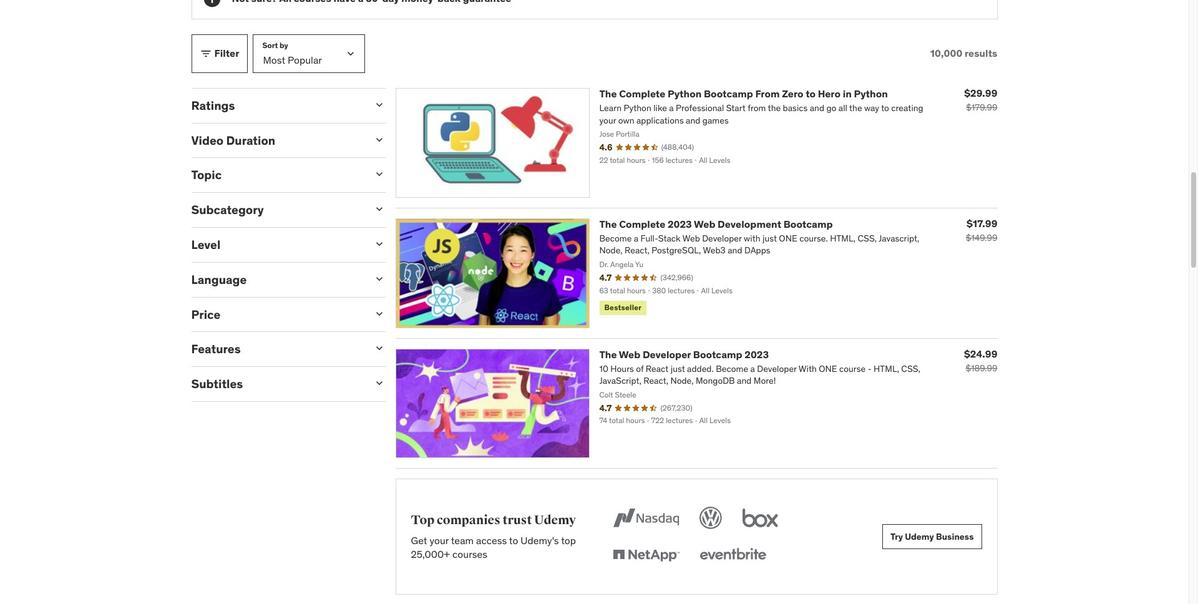 Task type: describe. For each thing, give the bounding box(es) containing it.
the complete 2023 web development bootcamp
[[600, 218, 833, 230]]

small image inside the "filter" button
[[199, 47, 212, 60]]

video duration
[[191, 133, 275, 148]]

the web developer bootcamp 2023
[[600, 348, 769, 361]]

2 python from the left
[[854, 87, 888, 100]]

top
[[411, 513, 435, 528]]

get
[[411, 534, 427, 547]]

video duration button
[[191, 133, 363, 148]]

$17.99
[[967, 217, 998, 230]]

try udemy business
[[891, 531, 974, 543]]

developer
[[643, 348, 691, 361]]

features
[[191, 342, 241, 357]]

1 vertical spatial 2023
[[745, 348, 769, 361]]

top
[[561, 534, 576, 547]]

0 vertical spatial web
[[694, 218, 716, 230]]

topic
[[191, 168, 222, 183]]

ratings
[[191, 98, 235, 113]]

$29.99
[[965, 87, 998, 99]]

filter
[[214, 47, 239, 59]]

companies
[[437, 513, 501, 528]]

0 horizontal spatial 2023
[[668, 218, 692, 230]]

udemy's
[[521, 534, 559, 547]]

1 vertical spatial bootcamp
[[784, 218, 833, 230]]

the for the complete python bootcamp from zero to hero in python
[[600, 87, 617, 100]]

bootcamp for from
[[704, 87, 754, 100]]

small image for language
[[373, 273, 386, 285]]

level button
[[191, 237, 363, 252]]

price button
[[191, 307, 363, 322]]

your
[[430, 534, 449, 547]]

language
[[191, 272, 247, 287]]

small image for subcategory
[[373, 203, 386, 216]]

filter button
[[191, 34, 248, 73]]

the for the web developer bootcamp 2023
[[600, 348, 617, 361]]

small image for level
[[373, 238, 386, 250]]

in
[[843, 87, 852, 100]]

try
[[891, 531, 904, 543]]

business
[[937, 531, 974, 543]]

small image for video duration
[[373, 133, 386, 146]]

trust
[[503, 513, 532, 528]]

team
[[451, 534, 474, 547]]

$17.99 $149.99
[[966, 217, 998, 243]]

$179.99
[[967, 102, 998, 113]]

udemy inside the top companies trust udemy get your team access to udemy's top 25,000+ courses
[[535, 513, 576, 528]]

25,000+
[[411, 548, 450, 561]]

the web developer bootcamp 2023 link
[[600, 348, 769, 361]]



Task type: vqa. For each thing, say whether or not it's contained in the screenshot.
Level
yes



Task type: locate. For each thing, give the bounding box(es) containing it.
level
[[191, 237, 221, 252]]

1 vertical spatial small image
[[373, 238, 386, 250]]

1 horizontal spatial web
[[694, 218, 716, 230]]

bootcamp left from
[[704, 87, 754, 100]]

volkswagen image
[[698, 505, 725, 532]]

udemy up top
[[535, 513, 576, 528]]

top companies trust udemy get your team access to udemy's top 25,000+ courses
[[411, 513, 576, 561]]

small image
[[373, 203, 386, 216], [373, 238, 386, 250], [373, 273, 386, 285]]

complete for python
[[619, 87, 666, 100]]

the complete python bootcamp from zero to hero in python link
[[600, 87, 888, 100]]

nasdaq image
[[611, 505, 683, 532]]

1 vertical spatial web
[[619, 348, 641, 361]]

$149.99
[[966, 232, 998, 243]]

$24.99 $189.99
[[965, 347, 998, 374]]

2 vertical spatial small image
[[373, 273, 386, 285]]

bootcamp
[[704, 87, 754, 100], [784, 218, 833, 230], [694, 348, 743, 361]]

video
[[191, 133, 224, 148]]

zero
[[782, 87, 804, 100]]

netapp image
[[611, 542, 683, 570]]

bootcamp for 2023
[[694, 348, 743, 361]]

to
[[806, 87, 816, 100], [509, 534, 519, 547]]

0 vertical spatial to
[[806, 87, 816, 100]]

to inside the top companies trust udemy get your team access to udemy's top 25,000+ courses
[[509, 534, 519, 547]]

small image for ratings
[[373, 99, 386, 111]]

1 python from the left
[[668, 87, 702, 100]]

python
[[668, 87, 702, 100], [854, 87, 888, 100]]

complete for 2023
[[619, 218, 666, 230]]

0 vertical spatial the
[[600, 87, 617, 100]]

duration
[[226, 133, 275, 148]]

from
[[756, 87, 780, 100]]

1 horizontal spatial 2023
[[745, 348, 769, 361]]

the for the complete 2023 web development bootcamp
[[600, 218, 617, 230]]

10,000 results status
[[931, 47, 998, 60]]

1 vertical spatial the
[[600, 218, 617, 230]]

2 the from the top
[[600, 218, 617, 230]]

0 vertical spatial udemy
[[535, 513, 576, 528]]

web left development
[[694, 218, 716, 230]]

2 complete from the top
[[619, 218, 666, 230]]

courses
[[453, 548, 488, 561]]

the
[[600, 87, 617, 100], [600, 218, 617, 230], [600, 348, 617, 361]]

udemy right try
[[905, 531, 935, 543]]

bootcamp right developer
[[694, 348, 743, 361]]

0 horizontal spatial web
[[619, 348, 641, 361]]

2 small image from the top
[[373, 238, 386, 250]]

complete
[[619, 87, 666, 100], [619, 218, 666, 230]]

box image
[[740, 505, 782, 532]]

small image
[[199, 47, 212, 60], [373, 99, 386, 111], [373, 133, 386, 146], [373, 168, 386, 181], [373, 308, 386, 320], [373, 342, 386, 355], [373, 377, 386, 390]]

0 horizontal spatial python
[[668, 87, 702, 100]]

1 small image from the top
[[373, 203, 386, 216]]

features button
[[191, 342, 363, 357]]

try udemy business link
[[883, 525, 982, 550]]

language button
[[191, 272, 363, 287]]

eventbrite image
[[698, 542, 769, 570]]

subtitles
[[191, 377, 243, 392]]

2 vertical spatial the
[[600, 348, 617, 361]]

1 horizontal spatial udemy
[[905, 531, 935, 543]]

0 vertical spatial 2023
[[668, 218, 692, 230]]

2 vertical spatial bootcamp
[[694, 348, 743, 361]]

to down trust
[[509, 534, 519, 547]]

udemy
[[535, 513, 576, 528], [905, 531, 935, 543]]

price
[[191, 307, 221, 322]]

1 vertical spatial to
[[509, 534, 519, 547]]

0 vertical spatial small image
[[373, 203, 386, 216]]

topic button
[[191, 168, 363, 183]]

small image for subtitles
[[373, 377, 386, 390]]

10,000 results
[[931, 47, 998, 59]]

2023
[[668, 218, 692, 230], [745, 348, 769, 361]]

small image for price
[[373, 308, 386, 320]]

development
[[718, 218, 782, 230]]

1 vertical spatial udemy
[[905, 531, 935, 543]]

access
[[476, 534, 507, 547]]

hero
[[818, 87, 841, 100]]

web left developer
[[619, 348, 641, 361]]

results
[[965, 47, 998, 59]]

web
[[694, 218, 716, 230], [619, 348, 641, 361]]

0 horizontal spatial udemy
[[535, 513, 576, 528]]

1 the from the top
[[600, 87, 617, 100]]

$24.99
[[965, 347, 998, 360]]

$189.99
[[966, 362, 998, 374]]

subtitles button
[[191, 377, 363, 392]]

bootcamp right development
[[784, 218, 833, 230]]

1 complete from the top
[[619, 87, 666, 100]]

3 the from the top
[[600, 348, 617, 361]]

small image for features
[[373, 342, 386, 355]]

1 horizontal spatial to
[[806, 87, 816, 100]]

subcategory
[[191, 202, 264, 217]]

ratings button
[[191, 98, 363, 113]]

subcategory button
[[191, 202, 363, 217]]

10,000
[[931, 47, 963, 59]]

the complete python bootcamp from zero to hero in python
[[600, 87, 888, 100]]

to right zero
[[806, 87, 816, 100]]

3 small image from the top
[[373, 273, 386, 285]]

0 vertical spatial complete
[[619, 87, 666, 100]]

small image for topic
[[373, 168, 386, 181]]

$29.99 $179.99
[[965, 87, 998, 113]]

1 vertical spatial complete
[[619, 218, 666, 230]]

0 horizontal spatial to
[[509, 534, 519, 547]]

0 vertical spatial bootcamp
[[704, 87, 754, 100]]

the complete 2023 web development bootcamp link
[[600, 218, 833, 230]]

1 horizontal spatial python
[[854, 87, 888, 100]]



